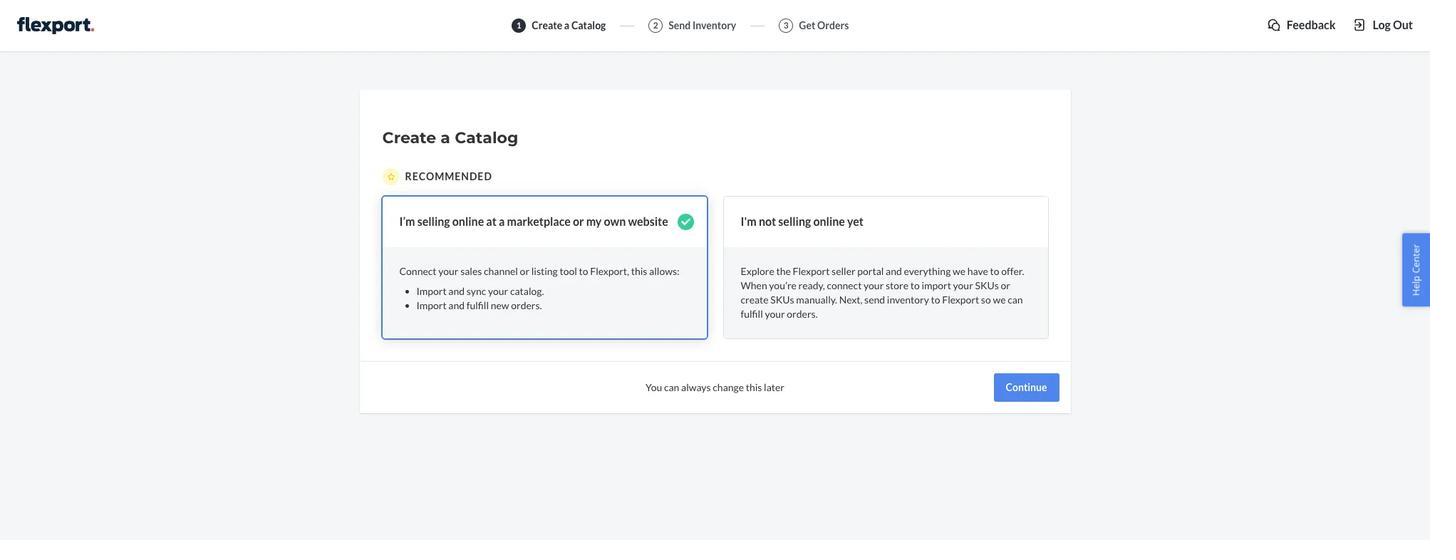 Task type: describe. For each thing, give the bounding box(es) containing it.
fulfill inside explore the flexport seller portal and everything we have to offer. when you're ready, connect your store to import your skus or create skus manually. next, send inventory to flexport so we can fulfill your orders.
[[741, 308, 763, 320]]

orders
[[817, 19, 849, 31]]

flexport logo image
[[17, 17, 94, 34]]

1 vertical spatial create
[[382, 128, 436, 148]]

recommended
[[405, 170, 492, 182]]

1
[[517, 20, 521, 31]]

own
[[604, 214, 626, 228]]

help center button
[[1403, 233, 1430, 307]]

i'm not selling online yet
[[741, 214, 864, 228]]

0 horizontal spatial a
[[441, 128, 450, 148]]

your down have in the right of the page
[[953, 279, 973, 291]]

0 horizontal spatial can
[[664, 381, 679, 393]]

sales
[[460, 265, 482, 277]]

import and sync your catalog. import and fulfill new orders.
[[417, 285, 544, 311]]

0 horizontal spatial we
[[953, 265, 966, 277]]

i'm
[[741, 214, 757, 228]]

log out
[[1373, 18, 1413, 31]]

not
[[759, 214, 776, 228]]

everything
[[904, 265, 951, 277]]

connect
[[827, 279, 862, 291]]

send
[[669, 19, 691, 31]]

allows:
[[649, 265, 679, 277]]

log
[[1373, 18, 1391, 31]]

the
[[776, 265, 791, 277]]

so
[[981, 293, 991, 306]]

your up the send
[[864, 279, 884, 291]]

0 horizontal spatial skus
[[771, 293, 794, 306]]

out
[[1393, 18, 1413, 31]]

connect
[[399, 265, 436, 277]]

listing
[[531, 265, 558, 277]]

later
[[764, 381, 785, 393]]

send
[[864, 293, 885, 306]]

log out button
[[1353, 17, 1413, 33]]

import
[[922, 279, 951, 291]]

connect your sales channel or listing tool to flexport, this allows:
[[399, 265, 679, 277]]

you
[[646, 381, 662, 393]]

0 vertical spatial skus
[[975, 279, 999, 291]]

1 horizontal spatial create
[[532, 19, 562, 31]]

you can always change this later
[[646, 381, 785, 393]]

sync
[[467, 285, 486, 297]]

0 horizontal spatial or
[[520, 265, 529, 277]]

marketplace
[[507, 214, 571, 228]]

1 online from the left
[[452, 214, 484, 228]]

to right have in the right of the page
[[990, 265, 999, 277]]

website
[[628, 214, 668, 228]]

continue button
[[994, 373, 1059, 402]]

i'm
[[399, 214, 415, 228]]

you're
[[769, 279, 797, 291]]

2 import from the top
[[417, 299, 447, 311]]

my
[[586, 214, 602, 228]]

continue link
[[994, 373, 1059, 402]]

channel
[[484, 265, 518, 277]]

fulfill inside import and sync your catalog. import and fulfill new orders.
[[467, 299, 489, 311]]

continue
[[1006, 381, 1047, 393]]

ready,
[[799, 279, 825, 291]]

catalog.
[[510, 285, 544, 297]]

explore
[[741, 265, 774, 277]]

your inside import and sync your catalog. import and fulfill new orders.
[[488, 285, 508, 297]]

change
[[713, 381, 744, 393]]

store
[[886, 279, 909, 291]]



Task type: locate. For each thing, give the bounding box(es) containing it.
and
[[886, 265, 902, 277], [448, 285, 465, 297], [448, 299, 465, 311]]

2 vertical spatial and
[[448, 299, 465, 311]]

orders. down the catalog.
[[511, 299, 542, 311]]

offer.
[[1001, 265, 1024, 277]]

0 vertical spatial or
[[573, 214, 584, 228]]

flexport,
[[590, 265, 629, 277]]

your up 'new'
[[488, 285, 508, 297]]

create
[[532, 19, 562, 31], [382, 128, 436, 148]]

0 vertical spatial flexport
[[793, 265, 830, 277]]

orders.
[[511, 299, 542, 311], [787, 308, 818, 320]]

have
[[968, 265, 988, 277]]

i'm selling online at a marketplace or my own website
[[399, 214, 668, 228]]

orders. inside import and sync your catalog. import and fulfill new orders.
[[511, 299, 542, 311]]

import
[[417, 285, 447, 297], [417, 299, 447, 311]]

get orders
[[799, 19, 849, 31]]

create a catalog up the recommended
[[382, 128, 518, 148]]

check image
[[677, 214, 694, 230]]

fulfill down the sync
[[467, 299, 489, 311]]

2 vertical spatial or
[[1001, 279, 1010, 291]]

3
[[784, 20, 789, 31]]

2 horizontal spatial a
[[564, 19, 569, 31]]

1 horizontal spatial fulfill
[[741, 308, 763, 320]]

get
[[799, 19, 815, 31]]

a right at
[[499, 214, 505, 228]]

0 horizontal spatial selling
[[417, 214, 450, 228]]

and inside explore the flexport seller portal and everything we have to offer. when you're ready, connect your store to import your skus or create skus manually. next, send inventory to flexport so we can fulfill your orders.
[[886, 265, 902, 277]]

0 vertical spatial can
[[1008, 293, 1023, 306]]

1 import from the top
[[417, 285, 447, 297]]

next,
[[839, 293, 863, 306]]

your down the create
[[765, 308, 785, 320]]

fulfill down the create
[[741, 308, 763, 320]]

1 horizontal spatial catalog
[[571, 19, 606, 31]]

a right 1
[[564, 19, 569, 31]]

1 vertical spatial import
[[417, 299, 447, 311]]

flexport left so
[[942, 293, 979, 306]]

orders. down manually.
[[787, 308, 818, 320]]

2
[[653, 20, 658, 31]]

0 vertical spatial we
[[953, 265, 966, 277]]

0 vertical spatial create a catalog
[[532, 19, 606, 31]]

skus
[[975, 279, 999, 291], [771, 293, 794, 306]]

can
[[1008, 293, 1023, 306], [664, 381, 679, 393]]

send inventory
[[669, 19, 736, 31]]

or down offer.
[[1001, 279, 1010, 291]]

0 horizontal spatial orders.
[[511, 299, 542, 311]]

orders. inside explore the flexport seller portal and everything we have to offer. when you're ready, connect your store to import your skus or create skus manually. next, send inventory to flexport so we can fulfill your orders.
[[787, 308, 818, 320]]

feedback
[[1287, 18, 1336, 31]]

this
[[631, 265, 647, 277], [746, 381, 762, 393]]

1 vertical spatial skus
[[771, 293, 794, 306]]

at
[[486, 214, 497, 228]]

0 horizontal spatial create
[[382, 128, 436, 148]]

1 vertical spatial this
[[746, 381, 762, 393]]

this left allows:
[[631, 265, 647, 277]]

online left at
[[452, 214, 484, 228]]

1 vertical spatial can
[[664, 381, 679, 393]]

create
[[741, 293, 769, 306]]

can right you
[[664, 381, 679, 393]]

1 horizontal spatial flexport
[[942, 293, 979, 306]]

0 vertical spatial and
[[886, 265, 902, 277]]

1 horizontal spatial selling
[[778, 214, 811, 228]]

1 horizontal spatial create a catalog
[[532, 19, 606, 31]]

2 vertical spatial a
[[499, 214, 505, 228]]

create a catalog right 1
[[532, 19, 606, 31]]

selling
[[417, 214, 450, 228], [778, 214, 811, 228]]

a
[[564, 19, 569, 31], [441, 128, 450, 148], [499, 214, 505, 228]]

to
[[579, 265, 588, 277], [990, 265, 999, 277], [911, 279, 920, 291], [931, 293, 940, 306]]

we
[[953, 265, 966, 277], [993, 293, 1006, 306]]

inventory
[[887, 293, 929, 306]]

selling right not
[[778, 214, 811, 228]]

1 horizontal spatial can
[[1008, 293, 1023, 306]]

your
[[438, 265, 459, 277], [864, 279, 884, 291], [953, 279, 973, 291], [488, 285, 508, 297], [765, 308, 785, 320]]

or
[[573, 214, 584, 228], [520, 265, 529, 277], [1001, 279, 1010, 291]]

help
[[1410, 276, 1423, 296]]

selling right i'm
[[417, 214, 450, 228]]

0 horizontal spatial flexport
[[793, 265, 830, 277]]

skus down you're
[[771, 293, 794, 306]]

and left the sync
[[448, 285, 465, 297]]

0 horizontal spatial online
[[452, 214, 484, 228]]

online
[[452, 214, 484, 228], [813, 214, 845, 228]]

create right 1
[[532, 19, 562, 31]]

1 vertical spatial and
[[448, 285, 465, 297]]

0 vertical spatial catalog
[[571, 19, 606, 31]]

1 horizontal spatial skus
[[975, 279, 999, 291]]

2 selling from the left
[[778, 214, 811, 228]]

portal
[[857, 265, 884, 277]]

inventory
[[693, 19, 736, 31]]

skus up so
[[975, 279, 999, 291]]

and down sales
[[448, 299, 465, 311]]

catalog up the recommended
[[455, 128, 518, 148]]

this left later
[[746, 381, 762, 393]]

flexport
[[793, 265, 830, 277], [942, 293, 979, 306]]

to down import
[[931, 293, 940, 306]]

yet
[[847, 214, 864, 228]]

0 horizontal spatial create a catalog
[[382, 128, 518, 148]]

0 vertical spatial import
[[417, 285, 447, 297]]

feedback link
[[1267, 17, 1336, 33]]

help center
[[1410, 244, 1423, 296]]

when
[[741, 279, 767, 291]]

1 vertical spatial create a catalog
[[382, 128, 518, 148]]

catalog
[[571, 19, 606, 31], [455, 128, 518, 148]]

a up the recommended
[[441, 128, 450, 148]]

1 vertical spatial a
[[441, 128, 450, 148]]

we left have in the right of the page
[[953, 265, 966, 277]]

0 horizontal spatial fulfill
[[467, 299, 489, 311]]

0 vertical spatial create
[[532, 19, 562, 31]]

0 horizontal spatial catalog
[[455, 128, 518, 148]]

center
[[1410, 244, 1423, 273]]

fulfill
[[467, 299, 489, 311], [741, 308, 763, 320]]

1 horizontal spatial orders.
[[787, 308, 818, 320]]

0 vertical spatial this
[[631, 265, 647, 277]]

1 vertical spatial or
[[520, 265, 529, 277]]

1 horizontal spatial we
[[993, 293, 1006, 306]]

and up 'store'
[[886, 265, 902, 277]]

2 horizontal spatial or
[[1001, 279, 1010, 291]]

always
[[681, 381, 711, 393]]

new
[[491, 299, 509, 311]]

2 online from the left
[[813, 214, 845, 228]]

or left listing
[[520, 265, 529, 277]]

online left yet
[[813, 214, 845, 228]]

seller
[[832, 265, 856, 277]]

or inside explore the flexport seller portal and everything we have to offer. when you're ready, connect your store to import your skus or create skus manually. next, send inventory to flexport so we can fulfill your orders.
[[1001, 279, 1010, 291]]

catalog left 2
[[571, 19, 606, 31]]

1 horizontal spatial a
[[499, 214, 505, 228]]

we right so
[[993, 293, 1006, 306]]

1 vertical spatial catalog
[[455, 128, 518, 148]]

create a catalog
[[532, 19, 606, 31], [382, 128, 518, 148]]

explore the flexport seller portal and everything we have to offer. when you're ready, connect your store to import your skus or create skus manually. next, send inventory to flexport so we can fulfill your orders.
[[741, 265, 1024, 320]]

can down offer.
[[1008, 293, 1023, 306]]

1 vertical spatial flexport
[[942, 293, 979, 306]]

1 horizontal spatial this
[[746, 381, 762, 393]]

1 selling from the left
[[417, 214, 450, 228]]

manually.
[[796, 293, 837, 306]]

flexport up ready,
[[793, 265, 830, 277]]

1 horizontal spatial online
[[813, 214, 845, 228]]

tool
[[560, 265, 577, 277]]

0 horizontal spatial this
[[631, 265, 647, 277]]

create up the recommended
[[382, 128, 436, 148]]

can inside explore the flexport seller portal and everything we have to offer. when you're ready, connect your store to import your skus or create skus manually. next, send inventory to flexport so we can fulfill your orders.
[[1008, 293, 1023, 306]]

to up inventory
[[911, 279, 920, 291]]

1 vertical spatial we
[[993, 293, 1006, 306]]

or left the my
[[573, 214, 584, 228]]

1 horizontal spatial or
[[573, 214, 584, 228]]

0 vertical spatial a
[[564, 19, 569, 31]]

to right tool
[[579, 265, 588, 277]]

your left sales
[[438, 265, 459, 277]]



Task type: vqa. For each thing, say whether or not it's contained in the screenshot.
"I'M"
yes



